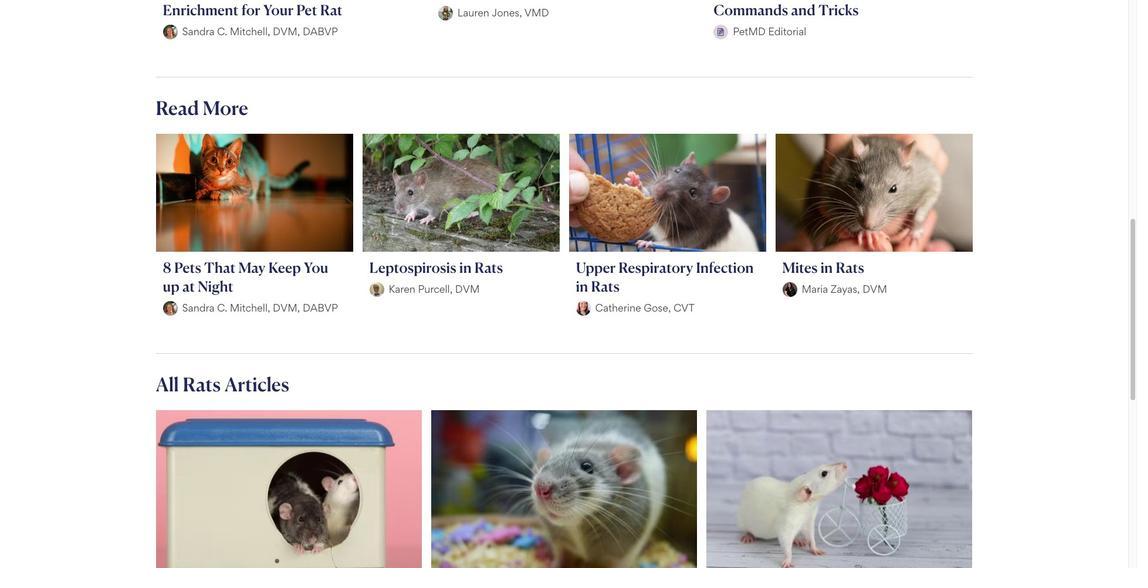 Task type: describe. For each thing, give the bounding box(es) containing it.
more
[[203, 96, 248, 120]]

lauren jones, vmd link
[[427, 0, 702, 30]]

rats inside upper respiratory infection in rats
[[592, 278, 620, 295]]

read more
[[156, 96, 248, 120]]

articles
[[225, 373, 289, 396]]

sandra for by icon inside the sandra c. mitchell, dvm, dabvp link
[[182, 25, 215, 38]]

vmd
[[525, 7, 549, 19]]

up
[[163, 278, 180, 295]]

1 dabvp from the top
[[303, 25, 338, 38]]

in inside upper respiratory infection in rats
[[576, 278, 589, 295]]

maria zayas, dvm
[[802, 283, 888, 295]]

read
[[156, 96, 199, 120]]

karen
[[389, 283, 416, 295]]

at
[[182, 278, 195, 295]]

gose,
[[644, 302, 671, 314]]

keep
[[269, 259, 301, 276]]

editorial
[[769, 25, 807, 38]]

petmd
[[733, 25, 766, 38]]

mites in rats
[[783, 259, 865, 276]]

sandra c. mitchell, dvm, dabvp for bottommost by icon
[[182, 302, 338, 314]]

lauren jones, vmd
[[458, 7, 549, 19]]

purcell,
[[418, 283, 453, 295]]

2 dabvp from the top
[[303, 302, 338, 314]]

pets
[[174, 259, 201, 276]]

maria
[[802, 283, 829, 295]]

8 pets that may keep you up at night
[[163, 259, 329, 295]]

leptospirosis in rats
[[370, 259, 503, 276]]



Task type: locate. For each thing, give the bounding box(es) containing it.
catherine gose, cvt
[[596, 302, 695, 314]]

2 c. from the top
[[217, 302, 227, 314]]

c. inside sandra c. mitchell, dvm, dabvp link
[[217, 25, 227, 38]]

karen purcell, dvm
[[389, 283, 480, 295]]

respiratory
[[619, 259, 694, 276]]

1 vertical spatial dvm,
[[273, 302, 300, 314]]

rats
[[475, 259, 503, 276], [836, 259, 865, 276], [592, 278, 620, 295], [183, 373, 221, 396]]

by image inside sandra c. mitchell, dvm, dabvp link
[[163, 24, 178, 39]]

1 vertical spatial sandra c. mitchell, dvm, dabvp
[[182, 302, 338, 314]]

8
[[163, 259, 171, 276]]

petmd editorial
[[733, 25, 807, 38]]

2 sandra from the top
[[182, 302, 215, 314]]

by image
[[714, 24, 729, 39], [370, 282, 384, 297], [783, 282, 798, 297], [576, 301, 591, 316]]

c.
[[217, 25, 227, 38], [217, 302, 227, 314]]

dvm for leptospirosis in rats
[[455, 283, 480, 295]]

by image for mites in rats
[[783, 282, 798, 297]]

1 vertical spatial dabvp
[[303, 302, 338, 314]]

mitchell, for bottommost by icon
[[230, 302, 270, 314]]

mitchell,
[[230, 25, 270, 38], [230, 302, 270, 314]]

mites
[[783, 259, 818, 276]]

sandra
[[182, 25, 215, 38], [182, 302, 215, 314]]

1 vertical spatial mitchell,
[[230, 302, 270, 314]]

cvt
[[674, 302, 695, 314]]

in down upper
[[576, 278, 589, 295]]

0 vertical spatial mitchell,
[[230, 25, 270, 38]]

leptospirosis
[[370, 259, 457, 276]]

dvm, for bottommost by icon
[[273, 302, 300, 314]]

dvm for mites in rats
[[863, 283, 888, 295]]

petmd editorial link
[[702, 0, 978, 48]]

mitchell, for by icon inside the sandra c. mitchell, dvm, dabvp link
[[230, 25, 270, 38]]

0 vertical spatial dvm,
[[273, 25, 300, 38]]

in
[[460, 259, 472, 276], [821, 259, 833, 276], [576, 278, 589, 295]]

in for mites
[[821, 259, 833, 276]]

by image for leptospirosis in rats
[[370, 282, 384, 297]]

1 sandra from the top
[[182, 25, 215, 38]]

in up maria
[[821, 259, 833, 276]]

night
[[198, 278, 234, 295]]

lauren
[[458, 7, 490, 19]]

1 vertical spatial by image
[[163, 24, 178, 39]]

upper respiratory infection in rats
[[576, 259, 754, 295]]

1 mitchell, from the top
[[230, 25, 270, 38]]

2 sandra c. mitchell, dvm, dabvp from the top
[[182, 302, 338, 314]]

0 horizontal spatial dvm
[[455, 283, 480, 295]]

1 horizontal spatial dvm
[[863, 283, 888, 295]]

you
[[304, 259, 329, 276]]

dvm right the zayas,
[[863, 283, 888, 295]]

by image for the "lauren jones, vmd" link
[[438, 6, 453, 20]]

all
[[156, 373, 179, 396]]

c. for by icon inside the sandra c. mitchell, dvm, dabvp link
[[217, 25, 227, 38]]

in up "karen purcell, dvm"
[[460, 259, 472, 276]]

0 vertical spatial c.
[[217, 25, 227, 38]]

2 vertical spatial by image
[[163, 301, 178, 316]]

0 vertical spatial by image
[[438, 6, 453, 20]]

by image for upper respiratory infection in rats
[[576, 301, 591, 316]]

by image inside the "lauren jones, vmd" link
[[438, 6, 453, 20]]

by image left karen on the left of the page
[[370, 282, 384, 297]]

catherine
[[596, 302, 642, 314]]

all rats articles
[[156, 373, 289, 396]]

jones,
[[492, 7, 522, 19]]

sandra c. mitchell, dvm, dabvp
[[182, 25, 338, 38], [182, 302, 338, 314]]

2 horizontal spatial in
[[821, 259, 833, 276]]

by image left catherine at the bottom right of the page
[[576, 301, 591, 316]]

sandra c. mitchell, dvm, dabvp link
[[151, 0, 427, 48]]

in for leptospirosis
[[460, 259, 472, 276]]

1 horizontal spatial in
[[576, 278, 589, 295]]

by image inside petmd editorial link
[[714, 24, 729, 39]]

2 dvm from the left
[[863, 283, 888, 295]]

infection
[[696, 259, 754, 276]]

upper
[[576, 259, 616, 276]]

1 c. from the top
[[217, 25, 227, 38]]

dabvp
[[303, 25, 338, 38], [303, 302, 338, 314]]

0 vertical spatial sandra c. mitchell, dvm, dabvp
[[182, 25, 338, 38]]

1 vertical spatial c.
[[217, 302, 227, 314]]

2 dvm, from the top
[[273, 302, 300, 314]]

sandra for bottommost by icon
[[182, 302, 215, 314]]

by image down mites
[[783, 282, 798, 297]]

dvm right purcell,
[[455, 283, 480, 295]]

that
[[204, 259, 236, 276]]

0 horizontal spatial in
[[460, 259, 472, 276]]

dvm,
[[273, 25, 300, 38], [273, 302, 300, 314]]

dvm, for by icon inside the sandra c. mitchell, dvm, dabvp link
[[273, 25, 300, 38]]

by image
[[438, 6, 453, 20], [163, 24, 178, 39], [163, 301, 178, 316]]

by image left petmd
[[714, 24, 729, 39]]

1 dvm, from the top
[[273, 25, 300, 38]]

c. for bottommost by icon
[[217, 302, 227, 314]]

1 sandra c. mitchell, dvm, dabvp from the top
[[182, 25, 338, 38]]

1 vertical spatial sandra
[[182, 302, 215, 314]]

1 dvm from the left
[[455, 283, 480, 295]]

2 mitchell, from the top
[[230, 302, 270, 314]]

zayas,
[[831, 283, 861, 295]]

0 vertical spatial dabvp
[[303, 25, 338, 38]]

may
[[239, 259, 266, 276]]

by image for sandra c. mitchell, dvm, dabvp link
[[163, 24, 178, 39]]

sandra c. mitchell, dvm, dabvp for by icon inside the sandra c. mitchell, dvm, dabvp link
[[182, 25, 338, 38]]

0 vertical spatial sandra
[[182, 25, 215, 38]]

dvm
[[455, 283, 480, 295], [863, 283, 888, 295]]



Task type: vqa. For each thing, say whether or not it's contained in the screenshot.
Rabbit associated with Rex Rabbit
no



